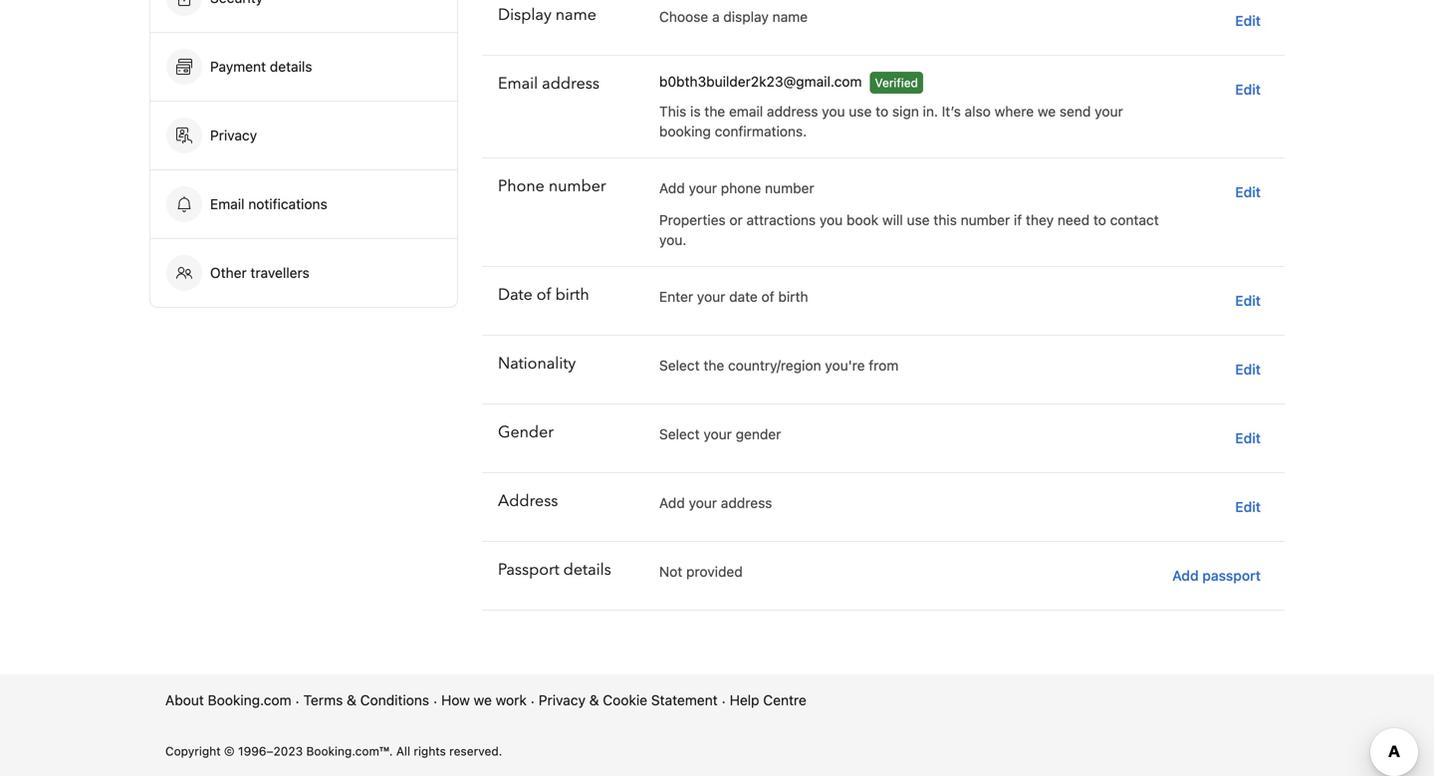 Task type: describe. For each thing, give the bounding box(es) containing it.
need
[[1058, 212, 1090, 228]]

country/region
[[728, 357, 821, 374]]

edit for display name
[[1236, 12, 1261, 29]]

conditions
[[360, 692, 429, 708]]

you're
[[825, 357, 865, 374]]

book
[[847, 212, 879, 228]]

provided
[[687, 563, 743, 580]]

choose
[[660, 8, 709, 25]]

add passport
[[1173, 567, 1261, 584]]

terms & conditions
[[303, 692, 429, 708]]

this is the email address you use to sign in. it's also where we send your booking confirmations.
[[660, 103, 1124, 139]]

not provided
[[660, 563, 743, 580]]

work
[[496, 692, 527, 708]]

cookie
[[603, 692, 648, 708]]

add your address
[[660, 495, 772, 511]]

this
[[660, 103, 687, 120]]

enter
[[660, 288, 693, 305]]

the inside this is the email address you use to sign in. it's also where we send your booking confirmations.
[[705, 103, 726, 120]]

you.
[[660, 232, 687, 248]]

email for email address
[[498, 73, 538, 95]]

1 horizontal spatial name
[[773, 8, 808, 25]]

how we work
[[441, 692, 527, 708]]

payment
[[210, 58, 266, 75]]

gender
[[498, 421, 554, 443]]

reserved.
[[450, 744, 502, 758]]

booking.com
[[208, 692, 292, 708]]

statement
[[651, 692, 718, 708]]

how we work link
[[441, 690, 527, 710]]

details for passport details
[[564, 559, 611, 581]]

copyright © 1996–2023 booking.com™. all rights reserved.
[[165, 744, 502, 758]]

other travellers
[[210, 265, 310, 281]]

your for address
[[689, 495, 717, 511]]

in.
[[923, 103, 938, 120]]

address inside this is the email address you use to sign in. it's also where we send your booking confirmations.
[[767, 103, 818, 120]]

use for phone number
[[907, 212, 930, 228]]

phone
[[721, 180, 761, 196]]

enter your date of birth
[[660, 288, 809, 305]]

date
[[498, 284, 533, 306]]

select for nationality
[[660, 357, 700, 374]]

help
[[730, 692, 760, 708]]

add for add your phone number
[[660, 180, 685, 196]]

select your gender
[[660, 426, 781, 442]]

add for add your address
[[660, 495, 685, 511]]

1 horizontal spatial birth
[[779, 288, 809, 305]]

edit button for gender
[[1228, 420, 1269, 456]]

2 vertical spatial address
[[721, 495, 772, 511]]

b0bth3builder2k23@gmail.com
[[660, 73, 862, 90]]

to inside this is the email address you use to sign in. it's also where we send your booking confirmations.
[[876, 103, 889, 120]]

other
[[210, 265, 247, 281]]

display
[[498, 4, 552, 26]]

this
[[934, 212, 957, 228]]

properties
[[660, 212, 726, 228]]

to inside the properties or attractions you book will use this number if they need to contact you.
[[1094, 212, 1107, 228]]

passport details
[[498, 559, 611, 581]]

they
[[1026, 212, 1054, 228]]

0 vertical spatial address
[[542, 73, 600, 95]]

use for email address
[[849, 103, 872, 120]]

edit button for email address
[[1228, 72, 1269, 108]]

not
[[660, 563, 683, 580]]

address
[[498, 490, 558, 512]]

& for terms
[[347, 692, 357, 708]]

you inside this is the email address you use to sign in. it's also where we send your booking confirmations.
[[822, 103, 845, 120]]

number inside the properties or attractions you book will use this number if they need to contact you.
[[961, 212, 1010, 228]]

edit button for phone number
[[1228, 174, 1269, 210]]

edit for email address
[[1236, 81, 1261, 98]]

help centre link
[[730, 690, 807, 710]]

about booking.com link
[[165, 690, 292, 710]]

rights
[[414, 744, 446, 758]]

how
[[441, 692, 470, 708]]

add for add passport
[[1173, 567, 1199, 584]]

0 horizontal spatial number
[[549, 175, 606, 197]]

& for privacy
[[590, 692, 599, 708]]

privacy for privacy
[[210, 127, 257, 143]]

edit for date of birth
[[1236, 292, 1261, 309]]

you inside the properties or attractions you book will use this number if they need to contact you.
[[820, 212, 843, 228]]

passport
[[1203, 567, 1261, 584]]

display name
[[498, 4, 597, 26]]

add your phone number
[[660, 180, 815, 196]]

terms & conditions link
[[303, 690, 429, 710]]

verified
[[875, 76, 918, 90]]

date of birth
[[498, 284, 590, 306]]

privacy & cookie statement link
[[539, 690, 718, 710]]

edit for phone number
[[1236, 184, 1261, 200]]



Task type: vqa. For each thing, say whether or not it's contained in the screenshot.
the rightmost .
no



Task type: locate. For each thing, give the bounding box(es) containing it.
send
[[1060, 103, 1091, 120]]

1 vertical spatial we
[[474, 692, 492, 708]]

birth
[[556, 284, 590, 306], [779, 288, 809, 305]]

nationality
[[498, 353, 576, 375]]

where
[[995, 103, 1034, 120]]

all
[[396, 744, 410, 758]]

confirmations.
[[715, 123, 807, 139]]

1 vertical spatial email
[[210, 196, 245, 212]]

number up attractions
[[765, 180, 815, 196]]

the left country/region
[[704, 357, 725, 374]]

address down gender
[[721, 495, 772, 511]]

passport
[[498, 559, 560, 581]]

select up add your address
[[660, 426, 700, 442]]

4 edit button from the top
[[1228, 283, 1269, 319]]

other travellers link
[[150, 239, 457, 307]]

1 horizontal spatial privacy
[[539, 692, 586, 708]]

address up the confirmations.
[[767, 103, 818, 120]]

edit for gender
[[1236, 430, 1261, 446]]

©
[[224, 744, 235, 758]]

0 vertical spatial privacy
[[210, 127, 257, 143]]

2 & from the left
[[590, 692, 599, 708]]

5 edit from the top
[[1236, 361, 1261, 378]]

0 horizontal spatial to
[[876, 103, 889, 120]]

email notifications link
[[150, 170, 457, 238]]

date
[[729, 288, 758, 305]]

will
[[883, 212, 903, 228]]

details right passport
[[564, 559, 611, 581]]

1 edit from the top
[[1236, 12, 1261, 29]]

0 vertical spatial use
[[849, 103, 872, 120]]

add
[[660, 180, 685, 196], [660, 495, 685, 511], [1173, 567, 1199, 584]]

we
[[1038, 103, 1056, 120], [474, 692, 492, 708]]

use left sign
[[849, 103, 872, 120]]

display
[[724, 8, 769, 25]]

it's
[[942, 103, 961, 120]]

select down enter
[[660, 357, 700, 374]]

1 vertical spatial to
[[1094, 212, 1107, 228]]

email notifications
[[210, 196, 327, 212]]

we left 'send'
[[1038, 103, 1056, 120]]

0 vertical spatial email
[[498, 73, 538, 95]]

1 vertical spatial select
[[660, 426, 700, 442]]

details
[[270, 58, 312, 75], [564, 559, 611, 581]]

number
[[549, 175, 606, 197], [765, 180, 815, 196], [961, 212, 1010, 228]]

select
[[660, 357, 700, 374], [660, 426, 700, 442]]

6 edit button from the top
[[1228, 420, 1269, 456]]

1 vertical spatial use
[[907, 212, 930, 228]]

add up properties
[[660, 180, 685, 196]]

from
[[869, 357, 899, 374]]

phone number
[[498, 175, 606, 197]]

1 vertical spatial the
[[704, 357, 725, 374]]

1 edit button from the top
[[1228, 3, 1269, 39]]

privacy link
[[150, 102, 457, 169]]

add up not
[[660, 495, 685, 511]]

the right is
[[705, 103, 726, 120]]

0 vertical spatial to
[[876, 103, 889, 120]]

add passport button
[[1165, 558, 1269, 594]]

your right 'send'
[[1095, 103, 1124, 120]]

0 horizontal spatial name
[[556, 4, 597, 26]]

terms
[[303, 692, 343, 708]]

1 horizontal spatial &
[[590, 692, 599, 708]]

0 horizontal spatial we
[[474, 692, 492, 708]]

to left sign
[[876, 103, 889, 120]]

1 horizontal spatial to
[[1094, 212, 1107, 228]]

1 horizontal spatial we
[[1038, 103, 1056, 120]]

0 horizontal spatial email
[[210, 196, 245, 212]]

your for date of birth
[[697, 288, 726, 305]]

email down display
[[498, 73, 538, 95]]

your
[[1095, 103, 1124, 120], [689, 180, 717, 196], [697, 288, 726, 305], [704, 426, 732, 442], [689, 495, 717, 511]]

0 horizontal spatial of
[[537, 284, 552, 306]]

details right payment
[[270, 58, 312, 75]]

number right phone
[[549, 175, 606, 197]]

edit button for display name
[[1228, 3, 1269, 39]]

4 edit from the top
[[1236, 292, 1261, 309]]

use
[[849, 103, 872, 120], [907, 212, 930, 228]]

birth right date at the top
[[556, 284, 590, 306]]

2 select from the top
[[660, 426, 700, 442]]

1996–2023
[[238, 744, 303, 758]]

of right date at the top
[[537, 284, 552, 306]]

1 select from the top
[[660, 357, 700, 374]]

0 vertical spatial you
[[822, 103, 845, 120]]

number left if
[[961, 212, 1010, 228]]

to right the need
[[1094, 212, 1107, 228]]

0 vertical spatial add
[[660, 180, 685, 196]]

edit button for date of birth
[[1228, 283, 1269, 319]]

3 edit from the top
[[1236, 184, 1261, 200]]

1 horizontal spatial of
[[762, 288, 775, 305]]

1 & from the left
[[347, 692, 357, 708]]

payment details
[[210, 58, 316, 75]]

details for payment details
[[270, 58, 312, 75]]

your left date
[[697, 288, 726, 305]]

0 vertical spatial select
[[660, 357, 700, 374]]

you
[[822, 103, 845, 120], [820, 212, 843, 228]]

birth right date
[[779, 288, 809, 305]]

privacy & cookie statement
[[539, 692, 718, 708]]

2 edit button from the top
[[1228, 72, 1269, 108]]

add inside dropdown button
[[1173, 567, 1199, 584]]

about
[[165, 692, 204, 708]]

you left book
[[820, 212, 843, 228]]

7 edit from the top
[[1236, 499, 1261, 515]]

use inside this is the email address you use to sign in. it's also where we send your booking confirmations.
[[849, 103, 872, 120]]

address down the display name
[[542, 73, 600, 95]]

about booking.com
[[165, 692, 292, 708]]

0 horizontal spatial privacy
[[210, 127, 257, 143]]

sign
[[893, 103, 919, 120]]

email
[[729, 103, 763, 120]]

0 horizontal spatial birth
[[556, 284, 590, 306]]

privacy for privacy & cookie statement
[[539, 692, 586, 708]]

&
[[347, 692, 357, 708], [590, 692, 599, 708]]

1 vertical spatial add
[[660, 495, 685, 511]]

& left cookie
[[590, 692, 599, 708]]

privacy inside "link"
[[539, 692, 586, 708]]

0 vertical spatial details
[[270, 58, 312, 75]]

phone
[[498, 175, 545, 197]]

if
[[1014, 212, 1022, 228]]

email left 'notifications'
[[210, 196, 245, 212]]

add left the passport
[[1173, 567, 1199, 584]]

& right terms
[[347, 692, 357, 708]]

edit button for nationality
[[1228, 352, 1269, 388]]

notifications
[[248, 196, 327, 212]]

payment details link
[[150, 33, 457, 101]]

select the country/region you're from
[[660, 357, 899, 374]]

2 vertical spatial add
[[1173, 567, 1199, 584]]

select for gender
[[660, 426, 700, 442]]

use inside the properties or attractions you book will use this number if they need to contact you.
[[907, 212, 930, 228]]

use right will
[[907, 212, 930, 228]]

0 vertical spatial we
[[1038, 103, 1056, 120]]

copyright
[[165, 744, 221, 758]]

your up not provided
[[689, 495, 717, 511]]

name
[[556, 4, 597, 26], [773, 8, 808, 25]]

your for gender
[[704, 426, 732, 442]]

1 vertical spatial details
[[564, 559, 611, 581]]

edit for nationality
[[1236, 361, 1261, 378]]

your up properties
[[689, 180, 717, 196]]

3 edit button from the top
[[1228, 174, 1269, 210]]

address
[[542, 73, 600, 95], [767, 103, 818, 120], [721, 495, 772, 511]]

help centre
[[730, 692, 807, 708]]

edit button for address
[[1228, 489, 1269, 525]]

0 vertical spatial the
[[705, 103, 726, 120]]

edit for address
[[1236, 499, 1261, 515]]

1 horizontal spatial email
[[498, 73, 538, 95]]

to
[[876, 103, 889, 120], [1094, 212, 1107, 228]]

0 horizontal spatial details
[[270, 58, 312, 75]]

& inside "link"
[[590, 692, 599, 708]]

1 vertical spatial privacy
[[539, 692, 586, 708]]

2 horizontal spatial number
[[961, 212, 1010, 228]]

travellers
[[251, 265, 310, 281]]

1 horizontal spatial use
[[907, 212, 930, 228]]

email address
[[498, 73, 600, 95]]

2 edit from the top
[[1236, 81, 1261, 98]]

1 vertical spatial address
[[767, 103, 818, 120]]

booking.com™.
[[306, 744, 393, 758]]

a
[[712, 8, 720, 25]]

you left sign
[[822, 103, 845, 120]]

your inside this is the email address you use to sign in. it's also where we send your booking confirmations.
[[1095, 103, 1124, 120]]

0 horizontal spatial use
[[849, 103, 872, 120]]

attractions
[[747, 212, 816, 228]]

gender
[[736, 426, 781, 442]]

of right date
[[762, 288, 775, 305]]

is
[[690, 103, 701, 120]]

0 horizontal spatial &
[[347, 692, 357, 708]]

1 horizontal spatial details
[[564, 559, 611, 581]]

1 vertical spatial you
[[820, 212, 843, 228]]

your left gender
[[704, 426, 732, 442]]

we right how
[[474, 692, 492, 708]]

also
[[965, 103, 991, 120]]

choose a display name
[[660, 8, 808, 25]]

booking
[[660, 123, 711, 139]]

properties or attractions you book will use this number if they need to contact you.
[[660, 212, 1159, 248]]

email
[[498, 73, 538, 95], [210, 196, 245, 212]]

email for email notifications
[[210, 196, 245, 212]]

6 edit from the top
[[1236, 430, 1261, 446]]

privacy down payment
[[210, 127, 257, 143]]

centre
[[763, 692, 807, 708]]

contact
[[1110, 212, 1159, 228]]

7 edit button from the top
[[1228, 489, 1269, 525]]

privacy right work
[[539, 692, 586, 708]]

the
[[705, 103, 726, 120], [704, 357, 725, 374]]

we inside this is the email address you use to sign in. it's also where we send your booking confirmations.
[[1038, 103, 1056, 120]]

or
[[730, 212, 743, 228]]

1 horizontal spatial number
[[765, 180, 815, 196]]

5 edit button from the top
[[1228, 352, 1269, 388]]



